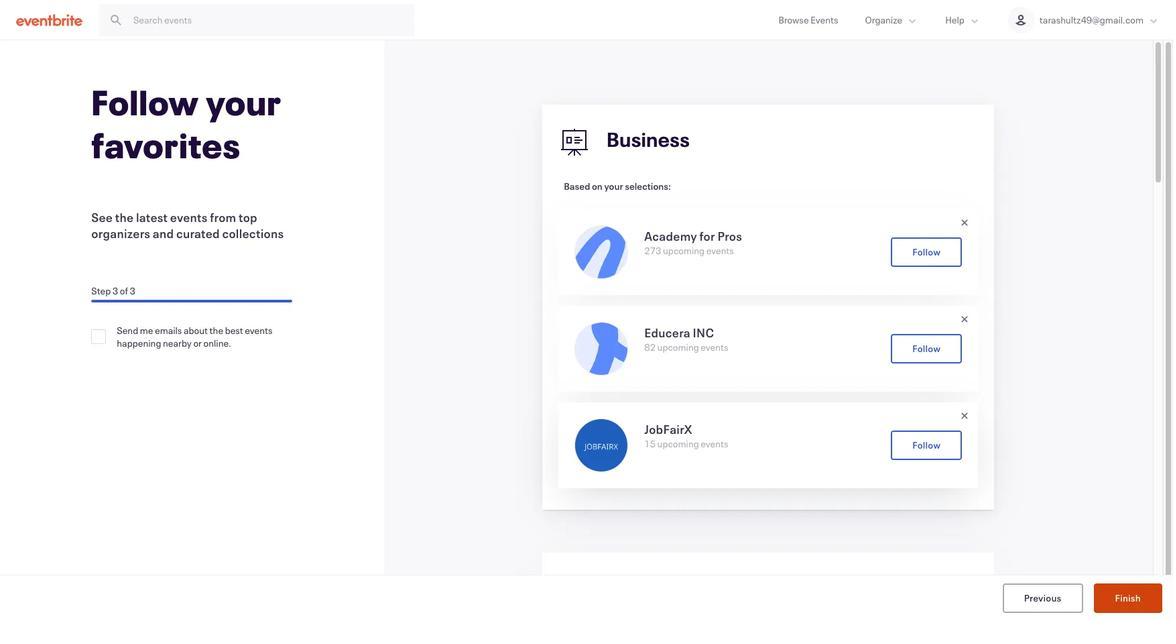 Task type: vqa. For each thing, say whether or not it's contained in the screenshot.
the upcoming within the the JobFairX 15 upcoming events
yes



Task type: describe. For each thing, give the bounding box(es) containing it.
upcoming inside the educera inc 82 upcoming events
[[658, 341, 699, 353]]

1 3 from the left
[[113, 284, 118, 297]]

online.
[[204, 337, 231, 349]]

tarashultz49@gmail.com
[[1040, 13, 1144, 26]]

based on your selections:
[[564, 180, 672, 193]]

follow for follow button related to educera inc
[[913, 342, 941, 354]]

browse events
[[779, 13, 839, 26]]

follow for follow button associated with academy for pros
[[913, 245, 941, 258]]

best
[[225, 324, 243, 337]]

follow button for academy for pros
[[892, 237, 963, 267]]

music
[[607, 574, 663, 601]]

events inside see the latest events from top organizers and curated collections
[[170, 209, 208, 225]]

curated
[[176, 225, 220, 241]]

selections:
[[625, 180, 672, 193]]

your inside follow your favorites
[[206, 79, 282, 125]]

upcoming inside jobfairx 15 upcoming events
[[658, 437, 699, 450]]

help
[[946, 13, 965, 26]]

the inside send me emails about the best events happening nearby or online.
[[210, 324, 223, 337]]

on
[[592, 180, 603, 193]]

academy for pros 273 upcoming events
[[645, 228, 743, 257]]

events
[[811, 13, 839, 26]]

finish button
[[1094, 584, 1163, 613]]

82
[[645, 341, 656, 353]]

follow for follow your favorites
[[91, 79, 199, 125]]

see
[[91, 209, 113, 225]]

about
[[184, 324, 208, 337]]

follow button for jobfairx
[[892, 431, 963, 460]]

nearby
[[163, 337, 192, 349]]

emails
[[155, 324, 182, 337]]

previous button
[[1003, 584, 1084, 613]]

based
[[564, 180, 591, 193]]

browse events link
[[766, 0, 852, 40]]

follow button for educera inc
[[892, 334, 963, 364]]

15
[[645, 437, 656, 450]]

step 3 of 3
[[91, 284, 135, 297]]

favorites
[[91, 122, 241, 168]]

organizers
[[91, 225, 150, 241]]

organize link
[[852, 0, 932, 40]]

from
[[210, 209, 236, 225]]

follow for follow button for jobfairx
[[913, 438, 941, 451]]

events inside send me emails about the best events happening nearby or online.
[[245, 324, 273, 337]]

the inside see the latest events from top organizers and curated collections
[[115, 209, 134, 225]]

and
[[153, 225, 174, 241]]

or
[[193, 337, 202, 349]]



Task type: locate. For each thing, give the bounding box(es) containing it.
organize
[[866, 13, 903, 26]]

upcoming right 82 at the bottom right of the page
[[658, 341, 699, 353]]

follow button
[[892, 237, 963, 267], [892, 334, 963, 364], [892, 431, 963, 460]]

jobfairx 15 upcoming events
[[645, 421, 729, 450]]

2 follow button from the top
[[892, 334, 963, 364]]

the right the see
[[115, 209, 134, 225]]

1 vertical spatial your
[[605, 180, 624, 193]]

3 follow button from the top
[[892, 431, 963, 460]]

follow inside follow your favorites
[[91, 79, 199, 125]]

0 vertical spatial your
[[206, 79, 282, 125]]

events
[[170, 209, 208, 225], [707, 244, 734, 257], [245, 324, 273, 337], [701, 341, 729, 353], [701, 437, 729, 450]]

upcoming inside academy for pros 273 upcoming events
[[663, 244, 705, 257]]

business
[[607, 126, 690, 153]]

0 horizontal spatial 3
[[113, 284, 118, 297]]

the
[[115, 209, 134, 225], [210, 324, 223, 337]]

educera inc 82 upcoming events
[[645, 325, 729, 353]]

3 left of
[[113, 284, 118, 297]]

1 vertical spatial the
[[210, 324, 223, 337]]

events right academy
[[707, 244, 734, 257]]

0 vertical spatial the
[[115, 209, 134, 225]]

follow your favorites
[[91, 79, 282, 168]]

1 horizontal spatial your
[[605, 180, 624, 193]]

me
[[140, 324, 153, 337]]

1 vertical spatial follow button
[[892, 334, 963, 364]]

1 horizontal spatial the
[[210, 324, 223, 337]]

1 vertical spatial upcoming
[[658, 341, 699, 353]]

inc
[[693, 325, 715, 341]]

happening
[[117, 337, 161, 349]]

collections
[[222, 225, 284, 241]]

events inside academy for pros 273 upcoming events
[[707, 244, 734, 257]]

follow
[[91, 79, 199, 125], [913, 245, 941, 258], [913, 342, 941, 354], [913, 438, 941, 451]]

finish
[[1116, 591, 1142, 604]]

step
[[91, 284, 111, 297]]

the left best
[[210, 324, 223, 337]]

top
[[239, 209, 257, 225]]

3 right of
[[130, 284, 135, 297]]

0 vertical spatial upcoming
[[663, 244, 705, 257]]

events inside the educera inc 82 upcoming events
[[701, 341, 729, 353]]

events right jobfairx
[[701, 437, 729, 450]]

academy
[[645, 228, 698, 244]]

latest
[[136, 209, 168, 225]]

previous
[[1025, 591, 1062, 604]]

eventbrite image
[[16, 13, 83, 26]]

2 vertical spatial follow button
[[892, 431, 963, 460]]

2 vertical spatial upcoming
[[658, 437, 699, 450]]

events right educera
[[701, 341, 729, 353]]

progressbar progress bar
[[91, 300, 293, 303]]

help link
[[932, 0, 995, 40]]

upcoming
[[663, 244, 705, 257], [658, 341, 699, 353], [658, 437, 699, 450]]

of
[[120, 284, 128, 297]]

events inside jobfairx 15 upcoming events
[[701, 437, 729, 450]]

0 vertical spatial follow button
[[892, 237, 963, 267]]

your
[[206, 79, 282, 125], [605, 180, 624, 193]]

0 horizontal spatial your
[[206, 79, 282, 125]]

send
[[117, 324, 138, 337]]

for
[[700, 228, 716, 244]]

upcoming right 15 on the right
[[658, 437, 699, 450]]

events right best
[[245, 324, 273, 337]]

3
[[113, 284, 118, 297], [130, 284, 135, 297]]

2 3 from the left
[[130, 284, 135, 297]]

send me emails about the best events happening nearby or online.
[[117, 324, 273, 349]]

1 horizontal spatial 3
[[130, 284, 135, 297]]

upcoming right 273
[[663, 244, 705, 257]]

jobfairx
[[645, 421, 693, 437]]

0 horizontal spatial the
[[115, 209, 134, 225]]

tarashultz49@gmail.com link
[[995, 0, 1174, 40]]

browse
[[779, 13, 809, 26]]

pros
[[718, 228, 743, 244]]

events left from
[[170, 209, 208, 225]]

educera
[[645, 325, 691, 341]]

273
[[645, 244, 662, 257]]

1 follow button from the top
[[892, 237, 963, 267]]

see the latest events from top organizers and curated collections
[[91, 209, 284, 241]]



